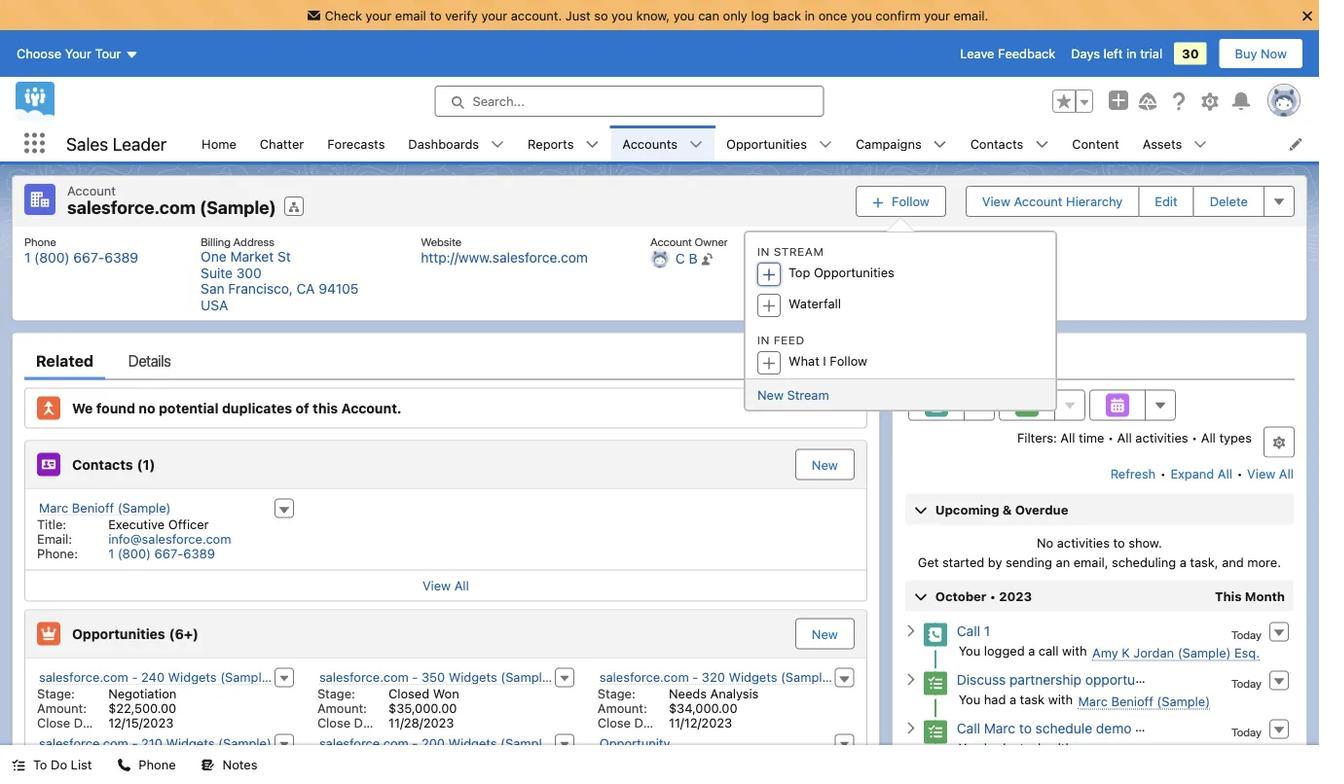 Task type: vqa. For each thing, say whether or not it's contained in the screenshot.
the Date: associated with 12/15/2023
yes



Task type: describe. For each thing, give the bounding box(es) containing it.
stage: for negotiation amount:
[[37, 687, 75, 701]]

notes button
[[189, 746, 269, 785]]

reports
[[528, 136, 574, 151]]

marc benioff (sample) link for call marc to schedule demo (sample)
[[1078, 743, 1210, 759]]

analysis
[[710, 687, 759, 701]]

days left in trial
[[1071, 46, 1163, 61]]

3 your from the left
[[924, 8, 950, 22]]

all left the time
[[1061, 431, 1075, 445]]

marc benioff (sample)
[[39, 501, 171, 515]]

with for to
[[1048, 741, 1073, 756]]

widgets for closed won amount:
[[449, 670, 497, 685]]

• right the time
[[1108, 431, 1114, 445]]

call marc to schedule demo (sample) link
[[957, 720, 1192, 737]]

350
[[422, 670, 445, 685]]

0 horizontal spatial to
[[430, 8, 442, 22]]

salesforce.com - 200 widgets (sample)
[[319, 736, 554, 751]]

text default image inside campaigns list item
[[933, 138, 947, 151]]

feed
[[774, 333, 805, 347]]

discuss partnership opportunities (sample)
[[957, 672, 1230, 688]]

scheduling
[[1112, 555, 1176, 570]]

details link
[[129, 341, 171, 380]]

notes
[[223, 758, 257, 772]]

content link
[[1060, 126, 1131, 162]]

new button for contacts (1)
[[795, 449, 855, 480]]

salesforce.com - 350 widgets (sample) link
[[319, 670, 554, 686]]

related tab panel
[[24, 380, 867, 785]]

choose your tour button
[[16, 38, 140, 69]]

check
[[325, 8, 362, 22]]

a for the discuss partnership opportunities (sample) link
[[1010, 693, 1016, 707]]

amount: inside 'salesforce.com - 210 widgets (sample)' element
[[37, 768, 87, 782]]

website
[[421, 235, 461, 248]]

b
[[689, 251, 698, 267]]

stage: for closed won amount:
[[317, 687, 355, 701]]

what
[[789, 354, 820, 369]]

text default image for reports
[[585, 138, 599, 151]]

stream for new stream
[[787, 387, 829, 402]]

call for call 1
[[957, 623, 980, 639]]

salesforce.com (sample)
[[67, 197, 276, 218]]

tab list containing related
[[24, 341, 867, 380]]

dashboards link
[[397, 126, 491, 162]]

logged
[[984, 644, 1025, 659]]

had for partnership
[[984, 693, 1006, 707]]

phone:
[[37, 547, 78, 561]]

billing address one market st suite 300 san francisco, ca 94105 usa
[[201, 235, 359, 313]]

$35,000.00 close date: 11/28/2023
[[317, 701, 457, 731]]

delete
[[1210, 194, 1248, 209]]

salesforce.com - 320 widgets (sample)
[[600, 670, 834, 685]]

closed won amount:
[[317, 687, 459, 716]]

website http://www.salesforce.com
[[421, 235, 588, 266]]

related
[[36, 351, 93, 370]]

to do list
[[33, 758, 92, 772]]

check your email to verify your account. just so you know, you can only log back in once you confirm your email.
[[325, 8, 988, 22]]

i
[[823, 354, 826, 369]]

new stream link
[[757, 387, 829, 402]]

account for account owner
[[650, 235, 692, 248]]

new for (6+)
[[812, 627, 838, 642]]

salesforce.com - 240 widgets (sample)
[[39, 670, 274, 685]]

benioff inside related tab panel
[[72, 501, 114, 515]]

today for call marc to schedule demo (sample)
[[1232, 726, 1262, 739]]

amount: inside the salesforce.com - 240 widgets (sample) element
[[37, 701, 87, 716]]

- for 240
[[132, 670, 138, 685]]

2 your from the left
[[481, 8, 507, 22]]

200
[[422, 736, 445, 751]]

call 1
[[957, 623, 990, 639]]

in for in feed
[[757, 333, 770, 347]]

chatter link for the chatter tab list
[[1009, 341, 1056, 380]]

marc down discuss
[[984, 721, 1015, 737]]

1 for phone 1 (800) 667-6389
[[24, 250, 31, 266]]

address
[[233, 235, 274, 248]]

• up expand
[[1192, 431, 1198, 445]]

this
[[1215, 589, 1242, 604]]

now
[[1261, 46, 1287, 61]]

logged call image
[[924, 624, 947, 647]]

all right expand
[[1218, 466, 1232, 481]]

assets link
[[1131, 126, 1194, 162]]

assets list item
[[1131, 126, 1219, 162]]

$22,500.00
[[108, 701, 176, 716]]

view all link inside related tab panel
[[25, 570, 866, 601]]

new for (1)
[[812, 458, 838, 472]]

6389 inside marc benioff (sample) element
[[183, 547, 215, 561]]

salesforce.com for salesforce.com - 200 widgets (sample)
[[319, 736, 409, 751]]

upcoming & overdue
[[935, 502, 1068, 517]]

duplicates
[[222, 400, 292, 416]]

email
[[395, 8, 426, 22]]

know,
[[636, 8, 670, 22]]

call
[[1039, 644, 1059, 659]]

salesforce.com - 210 widgets (sample)
[[39, 736, 271, 751]]

stream for in stream
[[774, 245, 824, 258]]

san
[[201, 281, 224, 297]]

&
[[1003, 502, 1012, 517]]

log
[[751, 8, 769, 22]]

time
[[1079, 431, 1104, 445]]

view for view account hierarchy
[[982, 194, 1011, 209]]

this month
[[1215, 589, 1285, 604]]

opportunities
[[1085, 672, 1169, 688]]

in for in stream
[[757, 245, 770, 258]]

contacts (1)
[[72, 457, 155, 473]]

info@salesforce.com
[[108, 532, 231, 547]]

• down types at the bottom right of the page
[[1237, 466, 1243, 481]]

marc inside related tab panel
[[39, 501, 68, 515]]

list containing one market st
[[13, 226, 1306, 321]]

1 today from the top
[[1232, 628, 1262, 642]]

(800) inside marc benioff (sample) element
[[118, 547, 151, 561]]

upcoming & overdue button
[[905, 494, 1294, 525]]

suite
[[201, 265, 233, 281]]

phone 1 (800) 667-6389
[[24, 235, 138, 266]]

phone for phone 1 (800) 667-6389
[[24, 235, 56, 248]]

667- inside phone 1 (800) 667-6389
[[73, 250, 104, 266]]

0 vertical spatial marc benioff (sample) link
[[39, 501, 171, 516]]

widgets for negotiation amount:
[[168, 670, 217, 685]]

you for call
[[959, 741, 981, 756]]

st
[[277, 249, 291, 265]]

1 inside marc benioff (sample) element
[[108, 547, 114, 561]]

owner
[[695, 235, 728, 248]]

1 vertical spatial view
[[1247, 466, 1276, 481]]

show.
[[1129, 536, 1162, 551]]

month
[[1245, 589, 1285, 604]]

chatter inside "list"
[[260, 136, 304, 151]]

trial
[[1140, 46, 1163, 61]]

contacts for contacts (1)
[[72, 457, 133, 473]]

stage: for needs analysis amount:
[[598, 687, 635, 701]]

$34,000.00
[[669, 701, 738, 716]]

task image for discuss
[[924, 672, 947, 696]]

task for marc
[[1020, 741, 1045, 756]]

all left types at the bottom right of the page
[[1201, 431, 1216, 445]]

(sample) inside you logged a call with amy k jordan (sample) esq.
[[1178, 646, 1231, 661]]

search...
[[473, 94, 525, 109]]

salesforce.com - 210 widgets (sample) element
[[25, 733, 306, 785]]

task,
[[1190, 555, 1219, 570]]

• left expand
[[1160, 466, 1166, 481]]

account.
[[511, 8, 562, 22]]

k
[[1122, 646, 1130, 661]]

closed
[[389, 687, 429, 701]]

hierarchy
[[1066, 194, 1123, 209]]

3 you from the left
[[851, 8, 872, 22]]

opportunities for opportunities (6+)
[[72, 626, 165, 642]]

240
[[141, 670, 165, 685]]

close for closed won amount:
[[317, 716, 351, 731]]

amount: inside needs analysis amount:
[[598, 701, 647, 716]]

with for opportunities
[[1048, 693, 1073, 707]]

contacts image
[[37, 453, 60, 477]]

(6+)
[[169, 626, 199, 642]]

potential
[[159, 400, 219, 416]]

once
[[818, 8, 847, 22]]

0 vertical spatial view all link
[[1246, 458, 1295, 489]]

follow inside follow button
[[892, 194, 930, 209]]

http://www.salesforce.com
[[421, 250, 588, 266]]

1 vertical spatial opportunities
[[814, 266, 895, 280]]

- for 320
[[692, 670, 698, 685]]

call for call marc to schedule demo (sample)
[[957, 721, 980, 737]]

details
[[129, 351, 171, 370]]

email,
[[1074, 555, 1108, 570]]

follow button
[[856, 186, 946, 217]]

negotiation inside the salesforce.com - 240 widgets (sample) element
[[108, 687, 177, 701]]

widgets right 200
[[448, 736, 497, 751]]

salesforce.com - 200 widgets (sample) link
[[319, 736, 554, 752]]

date: for 11/28/2023
[[354, 716, 385, 731]]

contacts list item
[[959, 126, 1060, 162]]

text default image inside phone button
[[117, 759, 131, 773]]

$20,000.00
[[108, 768, 176, 782]]

close for needs analysis amount:
[[598, 716, 631, 731]]

text default image for contacts
[[1035, 138, 1049, 151]]



Task type: locate. For each thing, give the bounding box(es) containing it.
you right once
[[851, 8, 872, 22]]

to left 'show.'
[[1113, 536, 1125, 551]]

- for 350
[[412, 670, 418, 685]]

1 vertical spatial 1 (800) 667-6389 link
[[108, 547, 215, 561]]

6389 inside phone 1 (800) 667-6389
[[104, 250, 138, 266]]

chatter link up filters:
[[1009, 341, 1056, 380]]

1 vertical spatial negotiation amount:
[[37, 753, 177, 782]]

call down discuss
[[957, 721, 980, 737]]

- left 320
[[692, 670, 698, 685]]

320
[[702, 670, 725, 685]]

$22,500.00 close date: 12/15/2023
[[37, 701, 176, 731]]

0 vertical spatial chatter link
[[248, 126, 316, 162]]

your left email
[[366, 8, 392, 22]]

1 call from the top
[[957, 623, 980, 639]]

3 today from the top
[[1232, 726, 1262, 739]]

2 vertical spatial new
[[812, 627, 838, 642]]

chatter link for "list" containing home
[[248, 126, 316, 162]]

2 today from the top
[[1232, 677, 1262, 691]]

list containing home
[[190, 126, 1319, 162]]

0 horizontal spatial view all link
[[25, 570, 866, 601]]

2 horizontal spatial account
[[1014, 194, 1063, 209]]

marc benioff (sample) link up executive officer email:
[[39, 501, 171, 516]]

negotiation down the 240 at bottom
[[108, 687, 177, 701]]

1 vertical spatial in
[[1126, 46, 1137, 61]]

in right owner
[[757, 245, 770, 258]]

marc benioff (sample) element
[[25, 497, 306, 563]]

leader
[[113, 133, 167, 154]]

1 task from the top
[[1020, 693, 1045, 707]]

salesforce.com - 320 widgets (sample) link
[[600, 670, 834, 686]]

1 horizontal spatial in
[[1126, 46, 1137, 61]]

0 vertical spatial 1 (800) 667-6389 link
[[24, 250, 138, 266]]

0 horizontal spatial follow
[[830, 354, 868, 369]]

activities up refresh "button"
[[1135, 431, 1188, 445]]

2 you had a task with marc benioff (sample) from the top
[[959, 741, 1210, 758]]

1 close from the left
[[37, 716, 70, 731]]

discuss
[[957, 672, 1006, 688]]

a down partnership
[[1010, 693, 1016, 707]]

view down contacts link
[[982, 194, 1011, 209]]

1 vertical spatial stream
[[787, 387, 829, 402]]

text default image inside reports list item
[[585, 138, 599, 151]]

campaigns list item
[[844, 126, 959, 162]]

your
[[65, 46, 92, 61]]

0 vertical spatial view
[[982, 194, 1011, 209]]

accounts list item
[[611, 126, 715, 162]]

1 horizontal spatial 667-
[[154, 547, 183, 561]]

1 vertical spatial chatter
[[1009, 351, 1056, 370]]

2 you from the top
[[959, 693, 981, 707]]

new stream
[[757, 387, 829, 402]]

0 horizontal spatial account
[[67, 183, 116, 198]]

a down call marc to schedule demo (sample)
[[1010, 741, 1016, 756]]

text default image right 'accounts'
[[689, 138, 703, 151]]

salesforce.com down $35,000.00 close date: 11/28/2023
[[319, 736, 409, 751]]

to do list button
[[0, 746, 104, 785]]

view all link down types at the bottom right of the page
[[1246, 458, 1295, 489]]

0 vertical spatial 1
[[24, 250, 31, 266]]

c b link
[[676, 251, 698, 268]]

0 vertical spatial new
[[757, 387, 784, 402]]

salesforce.com for salesforce.com (sample)
[[67, 197, 196, 218]]

0 vertical spatial task image
[[924, 672, 947, 696]]

1 task image from the top
[[924, 672, 947, 696]]

salesforce.com - 200 widgets (sample) element
[[306, 733, 586, 785]]

no activities to show. get started by sending an email, scheduling a task, and more.
[[918, 536, 1281, 570]]

1 vertical spatial task image
[[924, 721, 947, 744]]

to for no activities to show. get started by sending an email, scheduling a task, and more.
[[1113, 536, 1125, 551]]

account left hierarchy
[[1014, 194, 1063, 209]]

text default image left content
[[1035, 138, 1049, 151]]

contacts inside list item
[[970, 136, 1023, 151]]

1 horizontal spatial close
[[317, 716, 351, 731]]

1 you from the top
[[959, 644, 981, 659]]

needs
[[669, 687, 707, 701]]

salesforce.com for salesforce.com - 240 widgets (sample)
[[39, 670, 128, 685]]

1 vertical spatial had
[[984, 741, 1006, 756]]

3 close from the left
[[598, 716, 631, 731]]

1 vertical spatial view all link
[[25, 570, 866, 601]]

1 vertical spatial in
[[757, 333, 770, 347]]

in right back
[[805, 8, 815, 22]]

widgets for needs analysis amount:
[[729, 670, 777, 685]]

and
[[1222, 555, 1244, 570]]

- left the 240 at bottom
[[132, 670, 138, 685]]

1 vertical spatial new button
[[795, 619, 855, 650]]

1 vertical spatial you had a task with marc benioff (sample)
[[959, 741, 1210, 758]]

salesforce.com for salesforce.com - 210 widgets (sample)
[[39, 736, 128, 751]]

text default image inside dashboards list item
[[491, 138, 504, 151]]

benioff up executive officer email:
[[72, 501, 114, 515]]

follow right the i
[[830, 354, 868, 369]]

related link
[[36, 341, 93, 380]]

date: for 11/12/2023
[[634, 716, 666, 731]]

date: up "opportunity" on the bottom of the page
[[634, 716, 666, 731]]

close up "opportunity" on the bottom of the page
[[598, 716, 631, 731]]

view all link up salesforce.com - 350 widgets (sample)
[[25, 570, 866, 601]]

11/12/2023
[[669, 716, 732, 731]]

salesforce.com inside salesforce.com - 350 widgets (sample) link
[[319, 670, 409, 685]]

to right email
[[430, 8, 442, 22]]

email.
[[954, 8, 988, 22]]

1 horizontal spatial to
[[1019, 721, 1032, 737]]

salesforce.com - 240 widgets (sample) element
[[25, 666, 306, 733]]

close up the "to do list" button
[[37, 716, 70, 731]]

marc down call marc to schedule demo (sample)
[[1078, 743, 1108, 758]]

0 horizontal spatial contacts
[[72, 457, 133, 473]]

1 vertical spatial activities
[[1057, 536, 1110, 551]]

search... button
[[435, 86, 824, 117]]

salesforce.com down leader at the left top of the page
[[67, 197, 196, 218]]

salesforce.com inside salesforce.com - 200 widgets (sample) link
[[319, 736, 409, 751]]

6389 down the officer
[[183, 547, 215, 561]]

contacts
[[970, 136, 1023, 151], [72, 457, 133, 473]]

today for discuss partnership opportunities (sample)
[[1232, 677, 1262, 691]]

1 vertical spatial phone
[[139, 758, 176, 772]]

11/28/2023
[[389, 716, 454, 731]]

• left 2023
[[990, 589, 996, 604]]

2 horizontal spatial opportunities
[[814, 266, 895, 280]]

text default image inside the accounts list item
[[689, 138, 703, 151]]

stage: inside the salesforce.com - 240 widgets (sample) element
[[37, 687, 75, 701]]

chatter inside tab list
[[1009, 351, 1056, 370]]

phone for phone
[[139, 758, 176, 772]]

refresh button
[[1110, 458, 1157, 489]]

jordan
[[1134, 646, 1174, 661]]

(800) inside phone 1 (800) 667-6389
[[34, 250, 70, 266]]

won
[[433, 687, 459, 701]]

1 you had a task with marc benioff (sample) from the top
[[959, 693, 1210, 709]]

negotiation down 210
[[108, 753, 177, 768]]

2 horizontal spatial view
[[1247, 466, 1276, 481]]

date: inside $34,000.00 close date: 11/12/2023
[[634, 716, 666, 731]]

1 your from the left
[[366, 8, 392, 22]]

contacts up the "view account hierarchy"
[[970, 136, 1023, 151]]

in stream
[[757, 245, 824, 258]]

close left 11/28/2023
[[317, 716, 351, 731]]

marc benioff (sample) link down demo
[[1078, 743, 1210, 759]]

account inside button
[[1014, 194, 1063, 209]]

salesforce.com for salesforce.com - 320 widgets (sample)
[[600, 670, 689, 685]]

(800)
[[34, 250, 70, 266], [118, 547, 151, 561]]

text default image inside opportunities list item
[[819, 138, 832, 151]]

text default image for dashboards
[[491, 138, 504, 151]]

all
[[1061, 431, 1075, 445], [1117, 431, 1132, 445], [1201, 431, 1216, 445], [1218, 466, 1232, 481], [1279, 466, 1294, 481], [454, 579, 469, 593]]

do
[[51, 758, 67, 772]]

opportunities for opportunities
[[726, 136, 807, 151]]

demo
[[1096, 721, 1132, 737]]

benioff for call marc to schedule demo (sample)
[[1111, 743, 1153, 758]]

we found no potential duplicates of this account.
[[72, 400, 402, 416]]

phone inside phone 1 (800) 667-6389
[[24, 235, 56, 248]]

you had a task with marc benioff (sample)
[[959, 693, 1210, 709], [959, 741, 1210, 758]]

1 vertical spatial new
[[812, 458, 838, 472]]

0 vertical spatial list
[[190, 126, 1319, 162]]

you for discuss
[[959, 693, 981, 707]]

leave feedback link
[[960, 46, 1056, 61]]

chatter link
[[248, 126, 316, 162], [1009, 341, 1056, 380]]

2 negotiation amount: from the top
[[37, 753, 177, 782]]

sales leader
[[66, 133, 167, 154]]

salesforce.com for salesforce.com - 350 widgets (sample)
[[319, 670, 409, 685]]

home link
[[190, 126, 248, 162]]

account owner
[[650, 235, 728, 248]]

buy now
[[1235, 46, 1287, 61]]

call right logged call image
[[957, 623, 980, 639]]

0 vertical spatial chatter
[[260, 136, 304, 151]]

accounts link
[[611, 126, 689, 162]]

widgets right the 240 at bottom
[[168, 670, 217, 685]]

text default image down search...
[[491, 138, 504, 151]]

2 call from the top
[[957, 721, 980, 737]]

- up closed at the bottom left of page
[[412, 670, 418, 685]]

marc up the title:
[[39, 501, 68, 515]]

opportunities
[[726, 136, 807, 151], [814, 266, 895, 280], [72, 626, 165, 642]]

executive
[[108, 517, 165, 532]]

date: for 12/15/2023
[[74, 716, 105, 731]]

negotiation
[[108, 687, 177, 701], [108, 753, 177, 768]]

close for negotiation amount:
[[37, 716, 70, 731]]

benioff for discuss partnership opportunities (sample)
[[1111, 695, 1153, 709]]

3 date: from the left
[[634, 716, 666, 731]]

you had a task with marc benioff (sample) down discuss partnership opportunities (sample)
[[959, 693, 1210, 709]]

- left 200
[[412, 736, 418, 751]]

2023
[[999, 589, 1032, 604]]

0 vertical spatial opportunities
[[726, 136, 807, 151]]

activities up email,
[[1057, 536, 1110, 551]]

1 vertical spatial 1
[[108, 547, 114, 561]]

date: inside $35,000.00 close date: 11/28/2023
[[354, 716, 385, 731]]

1 horizontal spatial phone
[[139, 758, 176, 772]]

widgets right 210
[[166, 736, 215, 751]]

close inside $22,500.00 close date: 12/15/2023
[[37, 716, 70, 731]]

date: left 11/28/2023
[[354, 716, 385, 731]]

2 had from the top
[[984, 741, 1006, 756]]

account up c at top right
[[650, 235, 692, 248]]

widgets up analysis
[[729, 670, 777, 685]]

dashboards
[[408, 136, 479, 151]]

text default image left "to"
[[12, 759, 25, 773]]

a left task, in the right of the page
[[1180, 555, 1187, 570]]

group
[[1052, 90, 1093, 113]]

date: up 'list'
[[74, 716, 105, 731]]

new button for opportunities (6+)
[[795, 619, 855, 650]]

marc benioff (sample) link down opportunities
[[1078, 695, 1210, 710]]

2 vertical spatial you
[[959, 741, 981, 756]]

text default image
[[819, 138, 832, 151], [933, 138, 947, 151], [1194, 138, 1207, 151], [904, 625, 918, 638], [904, 673, 918, 687], [904, 722, 918, 736], [117, 759, 131, 773]]

salesforce.com inside salesforce.com - 320 widgets (sample) link
[[600, 670, 689, 685]]

2 close from the left
[[317, 716, 351, 731]]

2 new button from the top
[[795, 619, 855, 650]]

1 date: from the left
[[74, 716, 105, 731]]

benioff down demo
[[1111, 743, 1153, 758]]

task for partnership
[[1020, 693, 1045, 707]]

task image
[[924, 672, 947, 696], [924, 721, 947, 744]]

-
[[132, 670, 138, 685], [412, 670, 418, 685], [692, 670, 698, 685], [132, 736, 138, 751], [412, 736, 418, 751]]

view up salesforce.com - 350 widgets (sample)
[[422, 579, 451, 593]]

edit button
[[1138, 186, 1194, 217]]

1 horizontal spatial follow
[[892, 194, 930, 209]]

opportunities list item
[[715, 126, 844, 162]]

dashboards list item
[[397, 126, 516, 162]]

you inside you logged a call with amy k jordan (sample) esq.
[[959, 644, 981, 659]]

667- down salesforce.com (sample)
[[73, 250, 104, 266]]

http://www.salesforce.com link
[[421, 250, 588, 266]]

(sample)
[[200, 197, 276, 218], [118, 501, 171, 515], [1178, 646, 1231, 661], [220, 670, 274, 685], [501, 670, 554, 685], [781, 670, 834, 685], [1173, 672, 1230, 688], [1157, 695, 1210, 709], [1135, 721, 1192, 737], [218, 736, 271, 751], [501, 736, 554, 751], [1157, 743, 1210, 758]]

1 horizontal spatial opportunities
[[726, 136, 807, 151]]

0 vertical spatial in
[[805, 8, 815, 22]]

2 task from the top
[[1020, 741, 1045, 756]]

0 vertical spatial negotiation
[[108, 687, 177, 701]]

1 you from the left
[[611, 8, 633, 22]]

your right verify
[[481, 8, 507, 22]]

1 horizontal spatial (800)
[[118, 547, 151, 561]]

1 horizontal spatial activities
[[1135, 431, 1188, 445]]

task down partnership
[[1020, 693, 1045, 707]]

3 you from the top
[[959, 741, 981, 756]]

needs analysis amount:
[[598, 687, 759, 716]]

0 vertical spatial benioff
[[72, 501, 114, 515]]

stage: inside salesforce.com - 320 widgets (sample) element
[[598, 687, 635, 701]]

2 vertical spatial benioff
[[1111, 743, 1153, 758]]

contacts up marc benioff (sample)
[[72, 457, 133, 473]]

2 vertical spatial opportunities
[[72, 626, 165, 642]]

0 vertical spatial new button
[[795, 449, 855, 480]]

0 horizontal spatial date:
[[74, 716, 105, 731]]

list
[[190, 126, 1319, 162], [13, 226, 1306, 321]]

c
[[676, 251, 685, 267]]

view inside button
[[982, 194, 1011, 209]]

amount: inside closed won amount:
[[317, 701, 367, 716]]

0 vertical spatial stream
[[774, 245, 824, 258]]

account down the sales
[[67, 183, 116, 198]]

assets
[[1143, 136, 1182, 151]]

2 vertical spatial with
[[1048, 741, 1073, 756]]

0 horizontal spatial your
[[366, 8, 392, 22]]

more.
[[1247, 555, 1281, 570]]

ca
[[297, 281, 315, 297]]

0 horizontal spatial (800)
[[34, 250, 70, 266]]

opportunity element
[[586, 733, 866, 785]]

all up salesforce.com - 350 widgets (sample)
[[454, 579, 469, 593]]

stage: inside the salesforce.com - 350 widgets (sample) element
[[317, 687, 355, 701]]

1 in from the top
[[757, 245, 770, 258]]

your left 'email.'
[[924, 8, 950, 22]]

1 horizontal spatial chatter
[[1009, 351, 1056, 370]]

1 vertical spatial you
[[959, 693, 981, 707]]

0 vertical spatial activities
[[1135, 431, 1188, 445]]

2 task image from the top
[[924, 721, 947, 744]]

2 horizontal spatial to
[[1113, 536, 1125, 551]]

text default image inside the "to do list" button
[[12, 759, 25, 773]]

opportunity
[[600, 736, 670, 751]]

date: inside $22,500.00 close date: 12/15/2023
[[74, 716, 105, 731]]

a for 'call 1' link
[[1028, 644, 1035, 659]]

to left schedule
[[1019, 721, 1032, 737]]

1 vertical spatial (800)
[[118, 547, 151, 561]]

forecasts link
[[316, 126, 397, 162]]

2 negotiation from the top
[[108, 753, 177, 768]]

to for call marc to schedule demo (sample)
[[1019, 721, 1032, 737]]

contacts inside related tab panel
[[72, 457, 133, 473]]

1 negotiation amount: from the top
[[37, 687, 177, 716]]

with
[[1062, 644, 1087, 659], [1048, 693, 1073, 707], [1048, 741, 1073, 756]]

with down partnership
[[1048, 693, 1073, 707]]

campaigns link
[[844, 126, 933, 162]]

widgets up won
[[449, 670, 497, 685]]

you had a task with marc benioff (sample) for to
[[959, 741, 1210, 758]]

0 horizontal spatial activities
[[1057, 536, 1110, 551]]

negotiation amount: inside the salesforce.com - 240 widgets (sample) element
[[37, 687, 177, 716]]

feedback
[[998, 46, 1056, 61]]

0 horizontal spatial view
[[422, 579, 451, 593]]

with inside you logged a call with amy k jordan (sample) esq.
[[1062, 644, 1087, 659]]

1 vertical spatial negotiation
[[108, 753, 177, 768]]

follow down campaigns list item
[[892, 194, 930, 209]]

2 you from the left
[[673, 8, 695, 22]]

refresh • expand all • view all
[[1110, 466, 1294, 481]]

only
[[723, 8, 748, 22]]

all right the time
[[1117, 431, 1132, 445]]

1 inside phone 1 (800) 667-6389
[[24, 250, 31, 266]]

1 horizontal spatial 6389
[[183, 547, 215, 561]]

negotiation amount: inside 'salesforce.com - 210 widgets (sample)' element
[[37, 753, 177, 782]]

text default image
[[491, 138, 504, 151], [585, 138, 599, 151], [689, 138, 703, 151], [1035, 138, 1049, 151], [12, 759, 25, 773], [201, 759, 215, 773]]

text default image inside "assets" list item
[[1194, 138, 1207, 151]]

0 vertical spatial negotiation amount:
[[37, 687, 177, 716]]

2 horizontal spatial you
[[851, 8, 872, 22]]

call inside call marc to schedule demo (sample) link
[[957, 721, 980, 737]]

view all
[[422, 579, 469, 593]]

to inside no activities to show. get started by sending an email, scheduling a task, and more.
[[1113, 536, 1125, 551]]

all inside related tab panel
[[454, 579, 469, 593]]

- left 210
[[132, 736, 138, 751]]

0 horizontal spatial chatter link
[[248, 126, 316, 162]]

days
[[1071, 46, 1100, 61]]

so
[[594, 8, 608, 22]]

marc down discuss partnership opportunities (sample)
[[1078, 695, 1108, 709]]

salesforce.com inside salesforce.com - 240 widgets (sample) link
[[39, 670, 128, 685]]

- for 200
[[412, 736, 418, 751]]

salesforce.com - 350 widgets (sample) element
[[306, 666, 586, 733]]

0 vertical spatial today
[[1232, 628, 1262, 642]]

negotiation amount:
[[37, 687, 177, 716], [37, 753, 177, 782]]

0 horizontal spatial 1
[[24, 250, 31, 266]]

in feed
[[757, 333, 805, 347]]

667- inside marc benioff (sample) element
[[154, 547, 183, 561]]

had for marc
[[984, 741, 1006, 756]]

667- down the officer
[[154, 547, 183, 561]]

forecasts
[[327, 136, 385, 151]]

2 in from the top
[[757, 333, 770, 347]]

chatter up filters:
[[1009, 351, 1056, 370]]

to
[[33, 758, 47, 772]]

a left call
[[1028, 644, 1035, 659]]

2 horizontal spatial date:
[[634, 716, 666, 731]]

you had a task with marc benioff (sample) down call marc to schedule demo (sample)
[[959, 741, 1210, 758]]

1 for call 1
[[984, 623, 990, 639]]

1 vertical spatial benioff
[[1111, 695, 1153, 709]]

0 vertical spatial you had a task with marc benioff (sample)
[[959, 693, 1210, 709]]

reports list item
[[516, 126, 611, 162]]

2 vertical spatial to
[[1019, 721, 1032, 737]]

1 (800) 667-6389 link inside marc benioff (sample) element
[[108, 547, 215, 561]]

0 vertical spatial contacts
[[970, 136, 1023, 151]]

negotiation inside 'salesforce.com - 210 widgets (sample)' element
[[108, 753, 177, 768]]

by
[[988, 555, 1002, 570]]

2 horizontal spatial close
[[598, 716, 631, 731]]

close inside $34,000.00 close date: 11/12/2023
[[598, 716, 631, 731]]

activities inside no activities to show. get started by sending an email, scheduling a task, and more.
[[1057, 536, 1110, 551]]

chatter right home link
[[260, 136, 304, 151]]

account inside "list"
[[650, 235, 692, 248]]

0 vertical spatial call
[[957, 623, 980, 639]]

1 negotiation from the top
[[108, 687, 177, 701]]

salesforce.com inside salesforce.com - 210 widgets (sample) link
[[39, 736, 128, 751]]

you right 'so'
[[611, 8, 633, 22]]

task down schedule
[[1020, 741, 1045, 756]]

1 vertical spatial call
[[957, 721, 980, 737]]

buy now button
[[1218, 38, 1304, 69]]

1 horizontal spatial chatter link
[[1009, 341, 1056, 380]]

salesforce.com up 'list'
[[39, 736, 128, 751]]

stage: inside 'salesforce.com - 210 widgets (sample)' element
[[37, 753, 75, 768]]

left
[[1104, 46, 1123, 61]]

chatter link right home
[[248, 126, 316, 162]]

view inside related tab panel
[[422, 579, 451, 593]]

chatter tab list
[[904, 341, 1295, 380]]

with down schedule
[[1048, 741, 1073, 756]]

6389 down salesforce.com (sample)
[[104, 250, 138, 266]]

phone inside button
[[139, 758, 176, 772]]

text default image left notes
[[201, 759, 215, 773]]

0 vertical spatial you
[[959, 644, 981, 659]]

- for 210
[[132, 736, 138, 751]]

salesforce.com up closed won amount:
[[319, 670, 409, 685]]

view for view all
[[422, 579, 451, 593]]

list
[[71, 758, 92, 772]]

sales
[[66, 133, 108, 154]]

(1)
[[137, 457, 155, 473]]

no
[[1037, 536, 1054, 551]]

task image for call
[[924, 721, 947, 744]]

account for account
[[67, 183, 116, 198]]

2 vertical spatial today
[[1232, 726, 1262, 739]]

view account hierarchy
[[982, 194, 1123, 209]]

2 date: from the left
[[354, 716, 385, 731]]

text default image for accounts
[[689, 138, 703, 151]]

1 vertical spatial to
[[1113, 536, 1125, 551]]

opportunities image
[[37, 623, 60, 646]]

types
[[1219, 431, 1252, 445]]

opportunities inside related tab panel
[[72, 626, 165, 642]]

0 vertical spatial with
[[1062, 644, 1087, 659]]

with right call
[[1062, 644, 1087, 659]]

1 horizontal spatial view
[[982, 194, 1011, 209]]

benioff down opportunities
[[1111, 695, 1153, 709]]

0 vertical spatial 667-
[[73, 250, 104, 266]]

salesforce.com - 320 widgets (sample) element
[[586, 666, 866, 733]]

salesforce.com up $22,500.00 close date: 12/15/2023
[[39, 670, 128, 685]]

buy
[[1235, 46, 1257, 61]]

close inside $35,000.00 close date: 11/28/2023
[[317, 716, 351, 731]]

0 horizontal spatial in
[[805, 8, 815, 22]]

salesforce.com up needs analysis amount:
[[600, 670, 689, 685]]

0 vertical spatial task
[[1020, 693, 1045, 707]]

you left 'can'
[[673, 8, 695, 22]]

a inside no activities to show. get started by sending an email, scheduling a task, and more.
[[1180, 555, 1187, 570]]

2 horizontal spatial 1
[[984, 623, 990, 639]]

1 vertical spatial list
[[13, 226, 1306, 321]]

contacts for contacts
[[970, 136, 1023, 151]]

1 new button from the top
[[795, 449, 855, 480]]

0 vertical spatial follow
[[892, 194, 930, 209]]

all right expand all button on the right
[[1279, 466, 1294, 481]]

in left feed
[[757, 333, 770, 347]]

choose
[[17, 46, 61, 61]]

0 horizontal spatial close
[[37, 716, 70, 731]]

view down types at the bottom right of the page
[[1247, 466, 1276, 481]]

esq.
[[1234, 646, 1260, 661]]

0 vertical spatial to
[[430, 8, 442, 22]]

chatter
[[260, 136, 304, 151], [1009, 351, 1056, 370]]

1 vertical spatial marc benioff (sample) link
[[1078, 695, 1210, 710]]

2 horizontal spatial your
[[924, 8, 950, 22]]

2 vertical spatial marc benioff (sample) link
[[1078, 743, 1210, 759]]

marc
[[39, 501, 68, 515], [1078, 695, 1108, 709], [984, 721, 1015, 737], [1078, 743, 1108, 758]]

in right left
[[1126, 46, 1137, 61]]

text default image inside notes button
[[201, 759, 215, 773]]

0 vertical spatial 6389
[[104, 250, 138, 266]]

1 had from the top
[[984, 693, 1006, 707]]

0 vertical spatial phone
[[24, 235, 56, 248]]

a for call marc to schedule demo (sample) link
[[1010, 741, 1016, 756]]

tab list
[[24, 341, 867, 380]]

stream up top
[[774, 245, 824, 258]]

you had a task with marc benioff (sample) for opportunities
[[959, 693, 1210, 709]]

text default image inside contacts list item
[[1035, 138, 1049, 151]]

a inside you logged a call with amy k jordan (sample) esq.
[[1028, 644, 1035, 659]]

1 horizontal spatial contacts
[[970, 136, 1023, 151]]

stream down what
[[787, 387, 829, 402]]

opportunities inside list item
[[726, 136, 807, 151]]

waterfall
[[789, 297, 841, 311]]

marc benioff (sample) link for discuss partnership opportunities (sample)
[[1078, 695, 1210, 710]]

billing
[[201, 235, 231, 248]]



